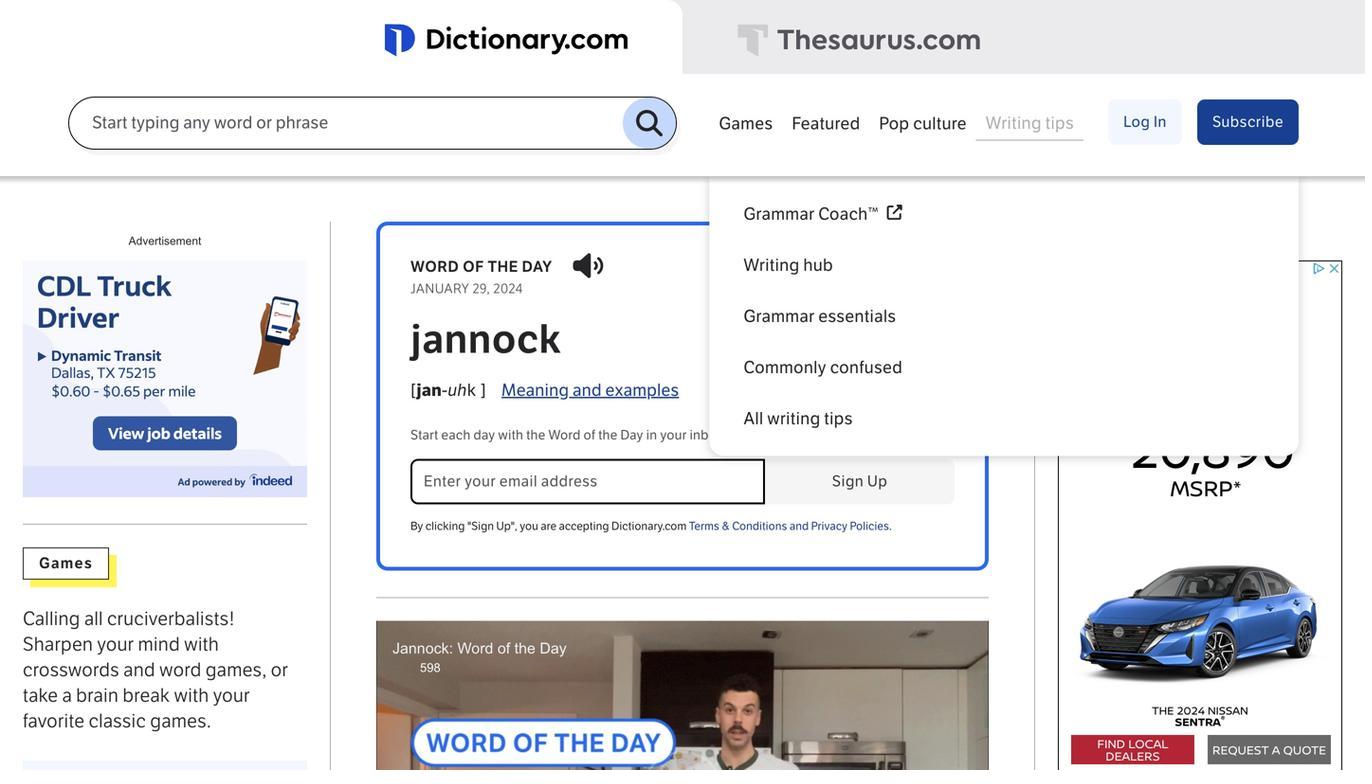 Task type: locate. For each thing, give the bounding box(es) containing it.
0 horizontal spatial tips
[[824, 409, 853, 430]]

day up 2024
[[522, 258, 552, 276]]

1 horizontal spatial games
[[719, 114, 773, 134]]

0 horizontal spatial day
[[540, 640, 567, 657]]

games link
[[709, 104, 782, 140]]

1 vertical spatial and
[[790, 520, 809, 533]]

1 vertical spatial your
[[97, 634, 134, 656]]

0 horizontal spatial day
[[473, 428, 495, 444]]

privacy
[[811, 520, 848, 533]]

1 vertical spatial of
[[584, 428, 595, 444]]

0 vertical spatial your
[[660, 428, 687, 444]]

of
[[463, 258, 484, 276], [584, 428, 595, 444], [498, 640, 510, 657]]

pop culture link
[[870, 104, 976, 140]]

2 vertical spatial your
[[213, 685, 250, 707]]

by
[[410, 520, 423, 533]]

grammar up the 'commonly' on the right
[[744, 307, 815, 327]]

[
[[410, 381, 417, 401]]

of inside the video player region
[[498, 640, 510, 657]]

2 horizontal spatial your
[[660, 428, 687, 444]]

0 horizontal spatial advertisement element
[[23, 261, 307, 498]]

writing
[[767, 409, 820, 430]]

0 vertical spatial word
[[410, 258, 459, 276]]

conditions
[[732, 520, 787, 533]]

clicking
[[425, 520, 465, 533]]

grammar for grammar essentials
[[744, 307, 815, 327]]

commonly confused
[[744, 358, 903, 378]]

mind
[[138, 634, 180, 656]]

writing left hub
[[744, 256, 800, 276]]

jannock:
[[392, 640, 453, 657]]

1 vertical spatial writing
[[744, 256, 800, 276]]

accepting
[[559, 520, 609, 533]]

writing for writing hub
[[744, 256, 800, 276]]

up
[[867, 473, 888, 491]]

0 horizontal spatial and
[[123, 659, 155, 682]]

meaning and examples
[[502, 381, 679, 401]]

day
[[620, 428, 643, 444], [540, 640, 567, 657]]

with
[[498, 428, 523, 444], [184, 634, 219, 656], [174, 685, 209, 707]]

0 vertical spatial of
[[463, 258, 484, 276]]

and up break
[[123, 659, 155, 682]]

start each day with the word of the day in your inbox!
[[410, 428, 727, 444]]

2 grammar from the top
[[744, 307, 815, 327]]

2 vertical spatial and
[[123, 659, 155, 682]]

pop
[[879, 114, 909, 134]]

0 vertical spatial day
[[620, 428, 643, 444]]

2 advertisement element from the left
[[1058, 261, 1342, 771]]

1 vertical spatial day
[[473, 428, 495, 444]]

grammar up writing hub
[[744, 204, 815, 225]]

with down meaning
[[498, 428, 523, 444]]

0 horizontal spatial games
[[39, 554, 93, 573]]

jannock: word of the day
[[392, 640, 567, 657]]

games
[[719, 114, 773, 134], [39, 554, 93, 573]]

your right in
[[660, 428, 687, 444]]

0 vertical spatial and
[[573, 381, 602, 401]]

games inside 'pages menu' element
[[719, 114, 773, 134]]

grammar coach ™
[[744, 204, 879, 225]]

and up the start each day with the word of the day in your inbox! at the bottom of the page
[[573, 381, 602, 401]]

examples
[[605, 381, 679, 401]]

of up january 29, 2024
[[463, 258, 484, 276]]

dictionary.com
[[611, 520, 687, 533]]

january 29, 2024
[[410, 281, 523, 297]]

tips
[[1045, 113, 1074, 134], [824, 409, 853, 430]]

and
[[573, 381, 602, 401], [790, 520, 809, 533], [123, 659, 155, 682]]

all writing tips link
[[721, 394, 1287, 445]]

writing
[[986, 113, 1042, 134], [744, 256, 800, 276]]

with up word
[[184, 634, 219, 656]]

1 horizontal spatial and
[[573, 381, 602, 401]]

Start typing any word or phrase text field
[[69, 112, 623, 134]]

0 vertical spatial writing
[[986, 113, 1042, 134]]

1 horizontal spatial writing
[[986, 113, 1042, 134]]

in
[[1154, 113, 1167, 131]]

grammar inside "link"
[[744, 307, 815, 327]]

in
[[646, 428, 657, 444]]

1 horizontal spatial of
[[498, 640, 510, 657]]

the
[[488, 258, 518, 276], [526, 428, 546, 444], [598, 428, 618, 444], [514, 640, 536, 657]]

your down "all"
[[97, 634, 134, 656]]

writing right culture
[[986, 113, 1042, 134]]

calling all cruciverbalists! sharpen your mind with crosswords and word games, or take a brain break with your favorite classic games.
[[23, 608, 288, 733]]

by clicking "sign up", you are accepting dictionary.com terms & conditions and privacy policies.
[[410, 520, 892, 533]]

1 grammar from the top
[[744, 204, 815, 225]]

meaning and examples link
[[502, 377, 679, 405]]

Enter your email address text field
[[410, 459, 765, 505]]

of down the meaning and examples link
[[584, 428, 595, 444]]

meaning
[[502, 381, 569, 401]]

2 horizontal spatial of
[[584, 428, 595, 444]]

with up games. on the bottom left of the page
[[174, 685, 209, 707]]

your
[[660, 428, 687, 444], [97, 634, 134, 656], [213, 685, 250, 707]]

your down games,
[[213, 685, 250, 707]]

1 vertical spatial day
[[540, 640, 567, 657]]

1 vertical spatial games
[[39, 554, 93, 573]]

tips inside all writing tips "link"
[[824, 409, 853, 430]]

commonly confused link
[[721, 343, 1287, 394]]

coach
[[818, 204, 868, 225]]

2 vertical spatial with
[[174, 685, 209, 707]]

each
[[441, 428, 471, 444]]

tips left log
[[1045, 113, 1074, 134]]

subscribe
[[1212, 113, 1284, 131]]

word right jannock:
[[457, 640, 493, 657]]

grammar
[[744, 204, 815, 225], [744, 307, 815, 327]]

switch site tab list
[[0, 0, 1365, 77]]

word up january
[[410, 258, 459, 276]]

jannock link
[[410, 316, 955, 364]]

1 vertical spatial grammar
[[744, 307, 815, 327]]

of right jannock:
[[498, 640, 510, 657]]

break
[[123, 685, 170, 707]]

or
[[271, 659, 288, 682]]

0 vertical spatial day
[[522, 258, 552, 276]]

0 vertical spatial grammar
[[744, 204, 815, 225]]

word inside the video player region
[[457, 640, 493, 657]]

subscribe button
[[1197, 100, 1299, 145]]

2 vertical spatial of
[[498, 640, 510, 657]]

sharpen
[[23, 634, 93, 656]]

0 horizontal spatial writing
[[744, 256, 800, 276]]

2 horizontal spatial and
[[790, 520, 809, 533]]

0 vertical spatial tips
[[1045, 113, 1074, 134]]

0 vertical spatial games
[[719, 114, 773, 134]]

up",
[[496, 520, 517, 533]]

tips right "writing"
[[824, 409, 853, 430]]

games left featured
[[719, 114, 773, 134]]

and left privacy
[[790, 520, 809, 533]]

log in button
[[1108, 100, 1182, 145]]

writing hub link
[[721, 241, 1287, 292]]

all
[[84, 608, 103, 631]]

1 horizontal spatial advertisement element
[[1058, 261, 1342, 771]]

start
[[410, 428, 438, 444]]

2 vertical spatial word
[[457, 640, 493, 657]]

word down the meaning and examples link
[[548, 428, 581, 444]]

]
[[480, 381, 486, 401]]

1 horizontal spatial tips
[[1045, 113, 1074, 134]]

featured
[[792, 114, 860, 134]]

1 horizontal spatial your
[[213, 685, 250, 707]]

1 vertical spatial tips
[[824, 409, 853, 430]]

1 advertisement element from the left
[[23, 261, 307, 498]]

word
[[410, 258, 459, 276], [548, 428, 581, 444], [457, 640, 493, 657]]

&
[[722, 520, 730, 533]]

advertisement element
[[23, 261, 307, 498], [1058, 261, 1342, 771]]

598
[[420, 661, 441, 675]]

log
[[1124, 113, 1150, 131]]

games up calling
[[39, 554, 93, 573]]

day right each
[[473, 428, 495, 444]]

day
[[522, 258, 552, 276], [473, 428, 495, 444]]

classic
[[89, 710, 146, 733]]



Task type: describe. For each thing, give the bounding box(es) containing it.
advertisement
[[129, 235, 201, 247]]

log in
[[1124, 113, 1167, 131]]

0 vertical spatial with
[[498, 428, 523, 444]]

are
[[541, 520, 557, 533]]

"sign
[[467, 520, 494, 533]]

essentials
[[818, 307, 896, 327]]

the inside the video player region
[[514, 640, 536, 657]]

2024
[[493, 281, 523, 297]]

commonly
[[744, 358, 826, 378]]

sign up button
[[765, 459, 955, 505]]

january
[[410, 281, 470, 297]]

tips inside writing tips link
[[1045, 113, 1074, 134]]

grammar for grammar coach ™
[[744, 204, 815, 225]]

cruciverbalists!
[[107, 608, 235, 631]]

grammar essentials
[[744, 307, 896, 327]]

you
[[520, 520, 538, 533]]

writing hub
[[744, 256, 833, 276]]

confused
[[830, 358, 903, 378]]

culture
[[913, 114, 967, 134]]

jan
[[417, 381, 442, 401]]

0 horizontal spatial of
[[463, 258, 484, 276]]

favorite
[[23, 710, 85, 733]]

writing tips link
[[976, 104, 1084, 141]]

all writing tips
[[744, 409, 853, 430]]

writing for writing tips
[[986, 113, 1042, 134]]

featured link
[[782, 104, 870, 140]]

sign up
[[832, 473, 888, 491]]

29,
[[473, 281, 490, 297]]

terms
[[689, 520, 719, 533]]

1 horizontal spatial day
[[522, 258, 552, 276]]

calling
[[23, 608, 80, 631]]

k
[[467, 381, 476, 401]]

games.
[[150, 710, 211, 733]]

pop culture
[[879, 114, 967, 134]]

grammar essentials link
[[721, 292, 1287, 343]]

0 horizontal spatial your
[[97, 634, 134, 656]]

jannock
[[410, 316, 562, 364]]

take
[[23, 685, 58, 707]]

™
[[868, 204, 879, 225]]

inbox!
[[690, 428, 727, 444]]

1 horizontal spatial day
[[620, 428, 643, 444]]

word of the day
[[410, 258, 552, 276]]

terms & conditions and privacy policies. link
[[689, 520, 892, 533]]

all
[[744, 409, 763, 430]]

a
[[62, 685, 72, 707]]

and inside calling all cruciverbalists! sharpen your mind with crosswords and word games, or take a brain break with your favorite classic games.
[[123, 659, 155, 682]]

hub
[[803, 256, 833, 276]]

[ jan - uh k ]
[[410, 381, 486, 401]]

policies.
[[850, 520, 892, 533]]

writing tips
[[986, 113, 1074, 134]]

daily crossword image
[[23, 761, 307, 771]]

pages menu element
[[709, 97, 1299, 457]]

brain
[[76, 685, 119, 707]]

-
[[442, 381, 448, 401]]

1 vertical spatial word
[[548, 428, 581, 444]]

word
[[159, 659, 201, 682]]

games,
[[205, 659, 267, 682]]

sign
[[832, 473, 864, 491]]

day inside the video player region
[[540, 640, 567, 657]]

uh
[[448, 381, 467, 401]]

crosswords
[[23, 659, 119, 682]]

1 vertical spatial with
[[184, 634, 219, 656]]

video player region
[[376, 621, 989, 771]]



Task type: vqa. For each thing, say whether or not it's contained in the screenshot.
The Privacy at right
yes



